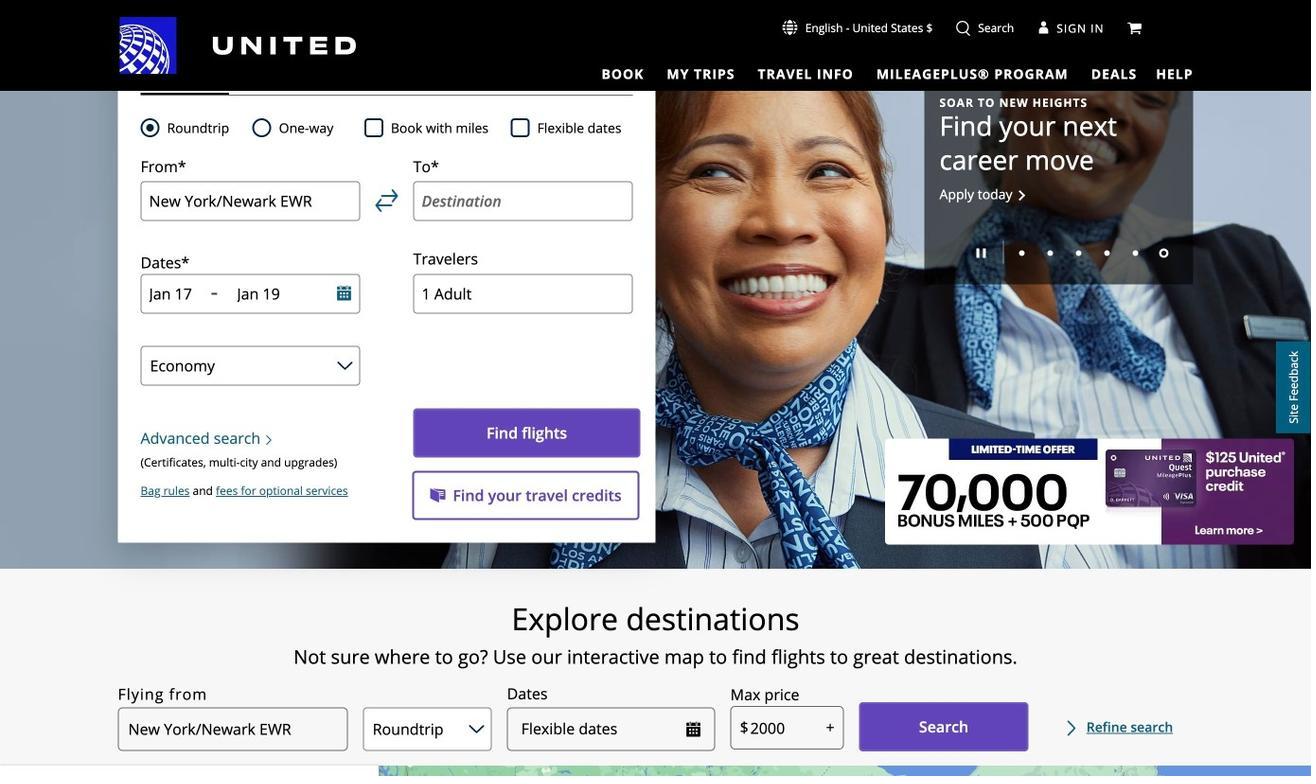 Task type: locate. For each thing, give the bounding box(es) containing it.
tab list
[[118, 1, 656, 46], [590, 57, 1141, 85], [141, 60, 633, 96]]

reverse origin and destination image
[[375, 189, 398, 212]]

heading level 3 search and reserve a car tab
[[406, 62, 495, 94]]

map region
[[0, 766, 1311, 776]]

currently in english united states	$ enter to change image
[[783, 20, 798, 35]]

heading level 3 search and book a hotel tab
[[318, 62, 406, 94]]

flexible dates image
[[686, 722, 701, 737]]

slide 3 of 6 image
[[1076, 250, 1082, 256]]

slide 5 of 6 image
[[1133, 250, 1138, 256]]

navigation
[[0, 16, 1311, 85]]

tab list up book with miles element
[[141, 60, 633, 96]]

heading level 3 search and book a united vacation. tab
[[229, 62, 318, 94]]

None text field
[[730, 706, 844, 750]]

heading level 2 check in a flight tab
[[387, 1, 521, 46]]

slide 4 of 6 image
[[1104, 250, 1110, 256]]

Departure text field
[[149, 284, 203, 304]]

please enter the max price in the input text or tab to access the slider to set the max price. element
[[730, 684, 799, 706]]

main content
[[0, 0, 1311, 776]]

tab list down currently in english united states	$ enter to change icon
[[590, 57, 1141, 85]]



Task type: vqa. For each thing, say whether or not it's contained in the screenshot.
DEPARTURE 'text field'
yes



Task type: describe. For each thing, give the bounding box(es) containing it.
Flying from text field
[[118, 708, 348, 751]]

not sure where to go? use our interactive map to find flights to great destinations. element
[[0, 646, 1311, 668]]

one way flight search element
[[271, 116, 333, 139]]

pause image
[[977, 248, 986, 258]]

book with miles element
[[364, 116, 511, 139]]

flying from element
[[118, 683, 207, 706]]

slide 2 of 6 image
[[1048, 250, 1053, 256]]

united logo link to homepage image
[[120, 17, 356, 74]]

tab list up heading level 3 search and book a hotel tab on the left top
[[118, 1, 656, 46]]

slide 6 of 6 image
[[1159, 248, 1169, 258]]

slide 1 of 6 image
[[1019, 250, 1025, 256]]

carousel buttons element
[[940, 234, 1178, 269]]

Destination text field
[[413, 181, 633, 221]]

view cart, click to view list of recently searched saved trips. image
[[1127, 21, 1142, 36]]

explore destinations element
[[0, 600, 1311, 638]]

Origin text field
[[141, 181, 360, 221]]

round trip flight search element
[[160, 116, 229, 139]]

Return text field
[[237, 284, 311, 304]]



